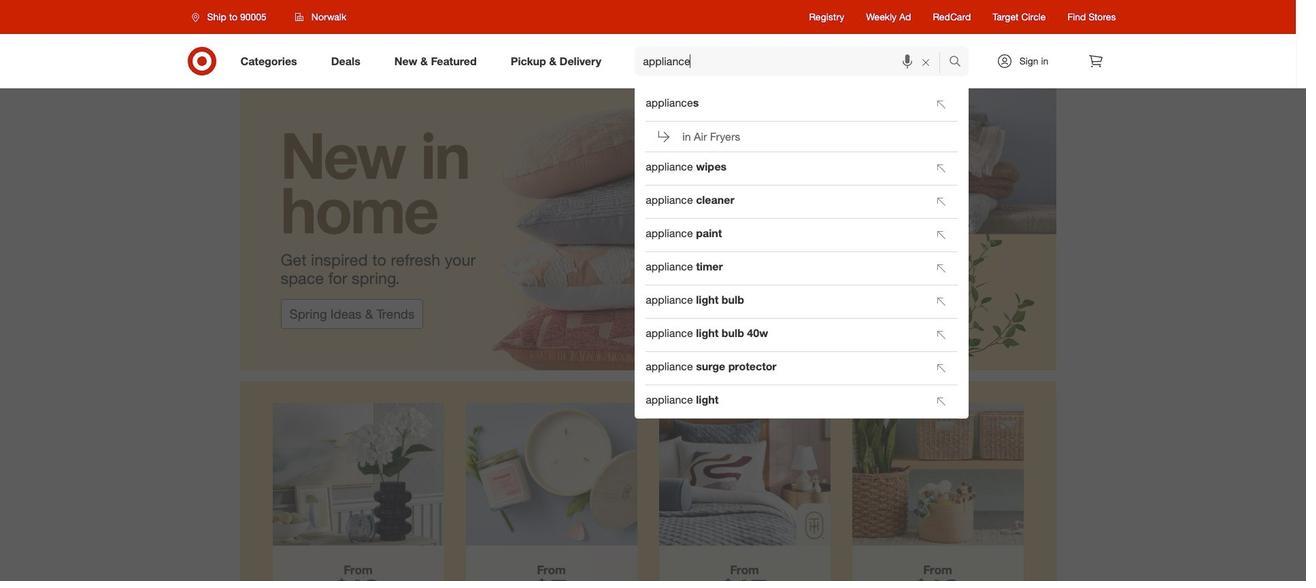 Task type: locate. For each thing, give the bounding box(es) containing it.
What can we help you find? suggestions appear below search field
[[635, 46, 952, 76]]

new in home image
[[240, 88, 1056, 371]]



Task type: vqa. For each thing, say whether or not it's contained in the screenshot.
the pieces
no



